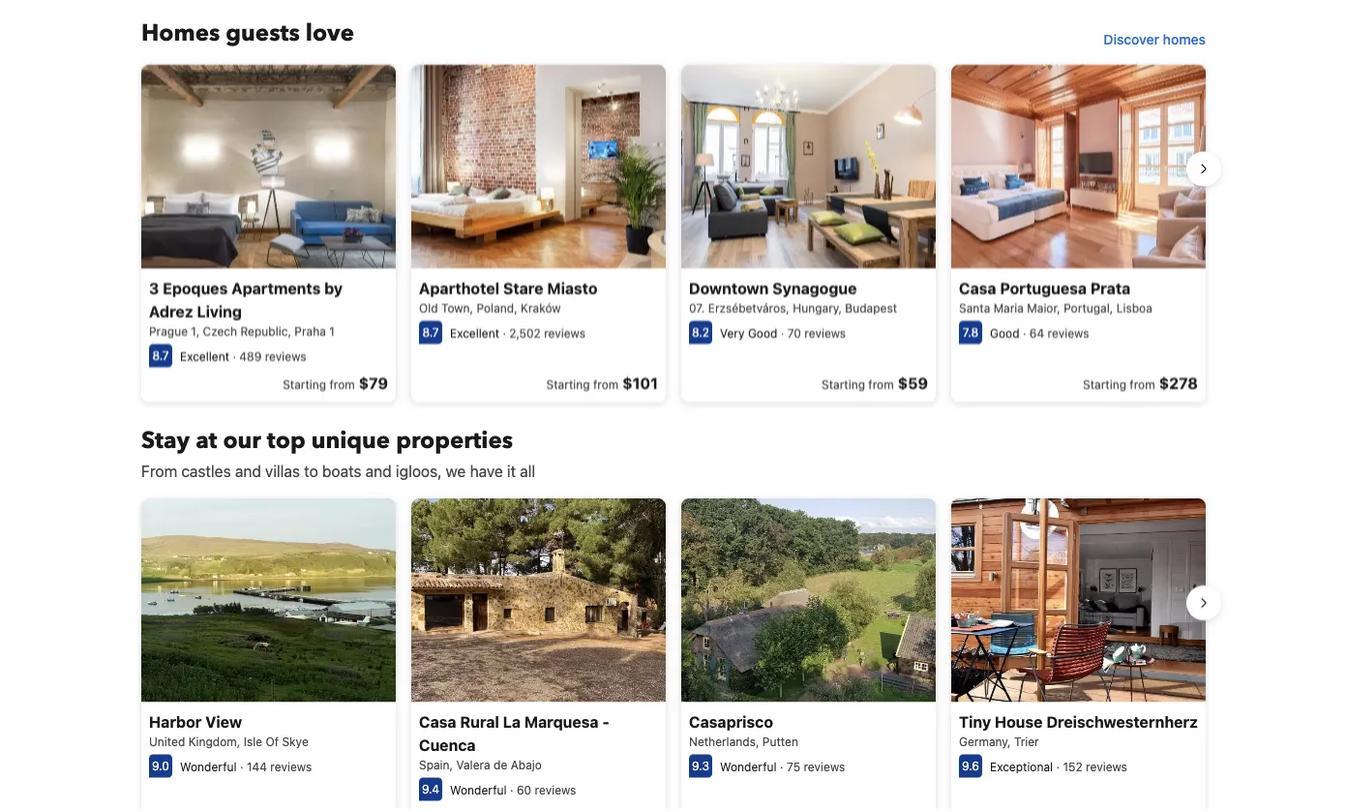Task type: vqa. For each thing, say whether or not it's contained in the screenshot.


Task type: locate. For each thing, give the bounding box(es) containing it.
tiny
[[959, 712, 991, 731]]

· for harbor view
[[240, 760, 243, 773]]

1 horizontal spatial casa
[[959, 278, 996, 297]]

lisboa
[[1117, 301, 1152, 315]]

starting for $79
[[283, 378, 326, 391]]

starting down praha on the left
[[283, 378, 326, 391]]

skye
[[282, 735, 308, 749]]

0 horizontal spatial and
[[235, 462, 261, 481]]

casa for casa rural la marquesa - cuenca
[[419, 712, 456, 731]]

· for casa rural la marquesa - cuenca
[[510, 783, 513, 796]]

07.
[[689, 301, 705, 315]]

reviews for tiny house dreischwesternherz
[[1086, 760, 1127, 773]]

wonderful element down valera
[[450, 783, 507, 796]]

excellent for poland,
[[450, 326, 499, 339]]

have
[[470, 462, 503, 481]]

152
[[1063, 760, 1083, 773]]

0 horizontal spatial wonderful
[[180, 760, 237, 773]]

8.7 for adrez
[[152, 348, 169, 362]]

reviews
[[544, 326, 586, 339], [805, 326, 846, 339], [1048, 326, 1089, 339], [265, 349, 306, 363], [270, 760, 312, 773], [804, 760, 845, 773], [1086, 760, 1127, 773], [535, 783, 576, 796]]

0 vertical spatial excellent
[[450, 326, 499, 339]]

starting inside the starting from $59
[[822, 378, 865, 391]]

exceptional · 152 reviews
[[990, 760, 1127, 773]]

starting left $101
[[546, 378, 590, 391]]

1 vertical spatial 8.7
[[152, 348, 169, 362]]

homes
[[1163, 31, 1206, 47]]

· left 60
[[510, 783, 513, 796]]

reviews down republic,
[[265, 349, 306, 363]]

wonderful
[[180, 760, 237, 773], [720, 760, 777, 773], [450, 783, 507, 796]]

from
[[330, 378, 355, 391], [593, 378, 619, 391], [868, 378, 894, 391], [1130, 378, 1155, 391]]

8.7 down prague
[[152, 348, 169, 362]]

guests
[[226, 18, 300, 50]]

marquesa
[[524, 712, 599, 731]]

starting from $278
[[1083, 373, 1198, 392]]

1 vertical spatial excellent element
[[180, 349, 229, 363]]

very good · 70 reviews
[[720, 326, 846, 339]]

from inside starting from $278
[[1130, 378, 1155, 391]]

cuenca
[[419, 736, 476, 754]]

· left 152
[[1056, 760, 1060, 773]]

casa up the cuenca
[[419, 712, 456, 731]]

wonderful element
[[180, 760, 237, 773], [720, 760, 777, 773], [450, 783, 507, 796]]

8.7
[[422, 325, 439, 339], [152, 348, 169, 362]]

from left $101
[[593, 378, 619, 391]]

excellent
[[450, 326, 499, 339], [180, 349, 229, 363]]

casa up 'santa' at right
[[959, 278, 996, 297]]

1 horizontal spatial good
[[990, 326, 1020, 339]]

2 from from the left
[[593, 378, 619, 391]]

wonderful down netherlands,
[[720, 760, 777, 773]]

70
[[787, 326, 801, 339]]

9.4 element
[[419, 778, 442, 801]]

1 vertical spatial casa
[[419, 712, 456, 731]]

excellent element down town,
[[450, 326, 499, 339]]

wonderful for putten
[[720, 760, 777, 773]]

reviews right 60
[[535, 783, 576, 796]]

3 from from the left
[[868, 378, 894, 391]]

excellent down town,
[[450, 326, 499, 339]]

-
[[602, 712, 610, 731]]

united
[[149, 735, 185, 749]]

by
[[324, 278, 343, 297]]

casa
[[959, 278, 996, 297], [419, 712, 456, 731]]

0 horizontal spatial wonderful element
[[180, 760, 237, 773]]

· left 489
[[233, 349, 236, 363]]

9.0
[[152, 759, 169, 773]]

from inside starting from $79
[[330, 378, 355, 391]]

2 horizontal spatial wonderful
[[720, 760, 777, 773]]

starting inside starting from $101
[[546, 378, 590, 391]]

region for homes guests love
[[126, 57, 1221, 409]]

exceptional element
[[990, 760, 1053, 773]]

8.7 element
[[419, 320, 442, 344], [149, 344, 172, 367]]

republic,
[[240, 324, 291, 338]]

0 vertical spatial casa
[[959, 278, 996, 297]]

it
[[507, 462, 516, 481]]

8.7 element down prague
[[149, 344, 172, 367]]

prague
[[149, 324, 188, 338]]

2,502
[[509, 326, 541, 339]]

3 starting from the left
[[822, 378, 865, 391]]

1
[[329, 324, 335, 338]]

9.4
[[422, 782, 439, 796]]

region containing harbor view
[[126, 491, 1221, 810]]

1 and from the left
[[235, 462, 261, 481]]

2 starting from the left
[[546, 378, 590, 391]]

starting for $101
[[546, 378, 590, 391]]

and down our
[[235, 462, 261, 481]]

putten
[[762, 735, 798, 749]]

0 horizontal spatial casa
[[419, 712, 456, 731]]

8.7 down old
[[422, 325, 439, 339]]

wonderful element down netherlands,
[[720, 760, 777, 773]]

and right boats at left
[[366, 462, 392, 481]]

exceptional
[[990, 760, 1053, 773]]

1 horizontal spatial 8.7
[[422, 325, 439, 339]]

excellent element down 1,
[[180, 349, 229, 363]]

· left '75'
[[780, 760, 784, 773]]

wonderful element down 'kingdom,'
[[180, 760, 237, 773]]

all
[[520, 462, 535, 481]]

from inside the starting from $59
[[868, 378, 894, 391]]

starting inside starting from $79
[[283, 378, 326, 391]]

3 epoques apartments by adrez living prague 1, czech republic, praha 1
[[149, 278, 343, 338]]

aparthotel
[[419, 278, 499, 297]]

casa for casa portuguesa prata
[[959, 278, 996, 297]]

reviews right 152
[[1086, 760, 1127, 773]]

wonderful down valera
[[450, 783, 507, 796]]

from left the $79
[[330, 378, 355, 391]]

starting left $278
[[1083, 378, 1127, 391]]

starting left "$59"
[[822, 378, 865, 391]]

netherlands,
[[689, 735, 759, 749]]

reviews right '75'
[[804, 760, 845, 773]]

0 horizontal spatial excellent element
[[180, 349, 229, 363]]

9.6
[[962, 759, 979, 773]]

region containing 3 epoques apartments by adrez living
[[126, 57, 1221, 409]]

wonderful down 'kingdom,'
[[180, 760, 237, 773]]

view
[[205, 712, 242, 731]]

excellent element
[[450, 326, 499, 339], [180, 349, 229, 363]]

60
[[517, 783, 531, 796]]

region for stay at our top unique properties
[[126, 491, 1221, 810]]

excellent for living
[[180, 349, 229, 363]]

good down the erzsébetváros,
[[748, 326, 778, 339]]

wonderful for united
[[180, 760, 237, 773]]

good down maria
[[990, 326, 1020, 339]]

stay
[[141, 424, 190, 456]]

0 horizontal spatial 8.7
[[152, 348, 169, 362]]

0 vertical spatial excellent element
[[450, 326, 499, 339]]

casa inside casa rural la marquesa - cuenca spain, valera de abajo
[[419, 712, 456, 731]]

trier
[[1014, 735, 1039, 749]]

from for $101
[[593, 378, 619, 391]]

from left "$59"
[[868, 378, 894, 391]]

1 region from the top
[[126, 57, 1221, 409]]

dreischwesternherz
[[1047, 712, 1198, 731]]

2 horizontal spatial wonderful element
[[720, 760, 777, 773]]

from inside starting from $101
[[593, 378, 619, 391]]

1 starting from the left
[[283, 378, 326, 391]]

1 vertical spatial excellent
[[180, 349, 229, 363]]

starting from $79
[[283, 373, 388, 392]]

1 horizontal spatial excellent element
[[450, 326, 499, 339]]

4 starting from the left
[[1083, 378, 1127, 391]]

2 region from the top
[[126, 491, 1221, 810]]

from left $278
[[1130, 378, 1155, 391]]

portuguesa
[[1000, 278, 1087, 297]]

· for casa portuguesa prata
[[1023, 326, 1026, 339]]

1 horizontal spatial and
[[366, 462, 392, 481]]

1 horizontal spatial 8.7 element
[[419, 320, 442, 344]]

miasto
[[547, 278, 598, 297]]

house
[[995, 712, 1043, 731]]

· left 2,502
[[503, 326, 506, 339]]

1 horizontal spatial wonderful element
[[450, 783, 507, 796]]

0 horizontal spatial good
[[748, 326, 778, 339]]

czech
[[203, 324, 237, 338]]

good
[[748, 326, 778, 339], [990, 326, 1020, 339]]

region
[[126, 57, 1221, 409], [126, 491, 1221, 810]]

· left '64'
[[1023, 326, 1026, 339]]

casa inside the casa portuguesa prata santa maria maior, portugal, lisboa
[[959, 278, 996, 297]]

0 horizontal spatial 8.7 element
[[149, 344, 172, 367]]

0 vertical spatial 8.7
[[422, 325, 439, 339]]

stare
[[503, 278, 543, 297]]

· for aparthotel stare miasto
[[503, 326, 506, 339]]

1 horizontal spatial wonderful
[[450, 783, 507, 796]]

harbor
[[149, 712, 202, 731]]

igloos,
[[396, 462, 442, 481]]

1 from from the left
[[330, 378, 355, 391]]

1,
[[191, 324, 200, 338]]

0 vertical spatial region
[[126, 57, 1221, 409]]

8.7 element down old
[[419, 320, 442, 344]]

casa rural la marquesa - cuenca spain, valera de abajo
[[419, 712, 610, 772]]

downtown synagogue 07. erzsébetváros, hungary, budapest
[[689, 278, 897, 315]]

old
[[419, 301, 438, 315]]

homes guests love
[[141, 18, 354, 50]]

town,
[[441, 301, 473, 315]]

4 from from the left
[[1130, 378, 1155, 391]]

living
[[197, 302, 242, 320]]

· left 144
[[240, 760, 243, 773]]

1 horizontal spatial excellent
[[450, 326, 499, 339]]

starting inside starting from $278
[[1083, 378, 1127, 391]]

starting for $59
[[822, 378, 865, 391]]

8.7 for town,
[[422, 325, 439, 339]]

1 vertical spatial region
[[126, 491, 1221, 810]]

reviews down kraków
[[544, 326, 586, 339]]

starting from $101
[[546, 373, 658, 392]]

spain,
[[419, 758, 453, 772]]

and
[[235, 462, 261, 481], [366, 462, 392, 481]]

excellent down 1,
[[180, 349, 229, 363]]

reviews down skye
[[270, 760, 312, 773]]

from for $278
[[1130, 378, 1155, 391]]

reviews for casa portuguesa prata
[[1048, 326, 1089, 339]]

budapest
[[845, 301, 897, 315]]

reviews right '64'
[[1048, 326, 1089, 339]]

0 horizontal spatial excellent
[[180, 349, 229, 363]]



Task type: describe. For each thing, give the bounding box(es) containing it.
reviews for aparthotel stare miasto
[[544, 326, 586, 339]]

germany,
[[959, 735, 1011, 749]]

reviews for 3 epoques apartments by adrez living
[[265, 349, 306, 363]]

from for $59
[[868, 378, 894, 391]]

3
[[149, 278, 159, 297]]

casaprisco netherlands, putten
[[689, 712, 798, 749]]

very
[[720, 326, 745, 339]]

praha
[[295, 324, 326, 338]]

harbor view united kingdom, isle of skye
[[149, 712, 308, 749]]

wonderful element for united
[[180, 760, 237, 773]]

good element
[[990, 326, 1020, 339]]

good · 64 reviews
[[990, 326, 1089, 339]]

tiny house dreischwesternherz germany, trier
[[959, 712, 1198, 749]]

7.8 element
[[959, 320, 982, 344]]

8.7 element for town,
[[419, 320, 442, 344]]

kingdom,
[[188, 735, 240, 749]]

unique
[[311, 424, 390, 456]]

reviews for casaprisco
[[804, 760, 845, 773]]

abajo
[[511, 758, 542, 772]]

2 good from the left
[[990, 326, 1020, 339]]

wonderful · 60 reviews
[[450, 783, 576, 796]]

starting for $278
[[1083, 378, 1127, 391]]

64
[[1030, 326, 1044, 339]]

very good element
[[720, 326, 778, 339]]

excellent · 2,502 reviews
[[450, 326, 586, 339]]

reviews for casa rural la marquesa - cuenca
[[535, 783, 576, 796]]

discover
[[1104, 31, 1159, 47]]

homes
[[141, 18, 220, 50]]

· for tiny house dreischwesternherz
[[1056, 760, 1060, 773]]

8.7 element for adrez
[[149, 344, 172, 367]]

excellent · 489 reviews
[[180, 349, 306, 363]]

excellent element for poland,
[[450, 326, 499, 339]]

maria
[[994, 301, 1024, 315]]

isle
[[244, 735, 262, 749]]

$101
[[622, 373, 658, 392]]

9.3
[[692, 759, 709, 773]]

$59
[[898, 373, 928, 392]]

we
[[446, 462, 466, 481]]

75
[[787, 760, 800, 773]]

7.8
[[963, 325, 979, 339]]

our
[[223, 424, 261, 456]]

synagogue
[[772, 278, 857, 297]]

· left 70
[[781, 326, 784, 339]]

9.0 element
[[149, 754, 172, 778]]

wonderful · 144 reviews
[[180, 760, 312, 773]]

hungary,
[[793, 301, 842, 315]]

portugal,
[[1064, 301, 1113, 315]]

aparthotel stare miasto old town, poland, kraków
[[419, 278, 598, 315]]

9.3 element
[[689, 754, 712, 778]]

wonderful element for la
[[450, 783, 507, 796]]

discover homes link
[[1096, 22, 1214, 57]]

top
[[267, 424, 306, 456]]

casaprisco
[[689, 712, 773, 731]]

prata
[[1090, 278, 1131, 297]]

1 good from the left
[[748, 326, 778, 339]]

at
[[196, 424, 217, 456]]

· for 3 epoques apartments by adrez living
[[233, 349, 236, 363]]

to
[[304, 462, 318, 481]]

from for $79
[[330, 378, 355, 391]]

adrez
[[149, 302, 193, 320]]

144
[[247, 760, 267, 773]]

wonderful for la
[[450, 783, 507, 796]]

rural
[[460, 712, 499, 731]]

excellent element for living
[[180, 349, 229, 363]]

villas
[[265, 462, 300, 481]]

epoques
[[163, 278, 228, 297]]

wonderful element for putten
[[720, 760, 777, 773]]

9.6 element
[[959, 754, 982, 778]]

of
[[266, 735, 279, 749]]

love
[[306, 18, 354, 50]]

downtown
[[689, 278, 769, 297]]

poland,
[[477, 301, 517, 315]]

castles
[[181, 462, 231, 481]]

santa
[[959, 301, 990, 315]]

8.2 element
[[689, 320, 712, 344]]

starting from $59
[[822, 373, 928, 392]]

· for casaprisco
[[780, 760, 784, 773]]

de
[[494, 758, 507, 772]]

reviews down "hungary,"
[[805, 326, 846, 339]]

la
[[503, 712, 521, 731]]

2 and from the left
[[366, 462, 392, 481]]

valera
[[456, 758, 490, 772]]

8.2
[[692, 325, 709, 339]]

$79
[[359, 373, 388, 392]]

apartments
[[231, 278, 321, 297]]

$278
[[1159, 373, 1198, 392]]

reviews for harbor view
[[270, 760, 312, 773]]

maior,
[[1027, 301, 1061, 315]]



